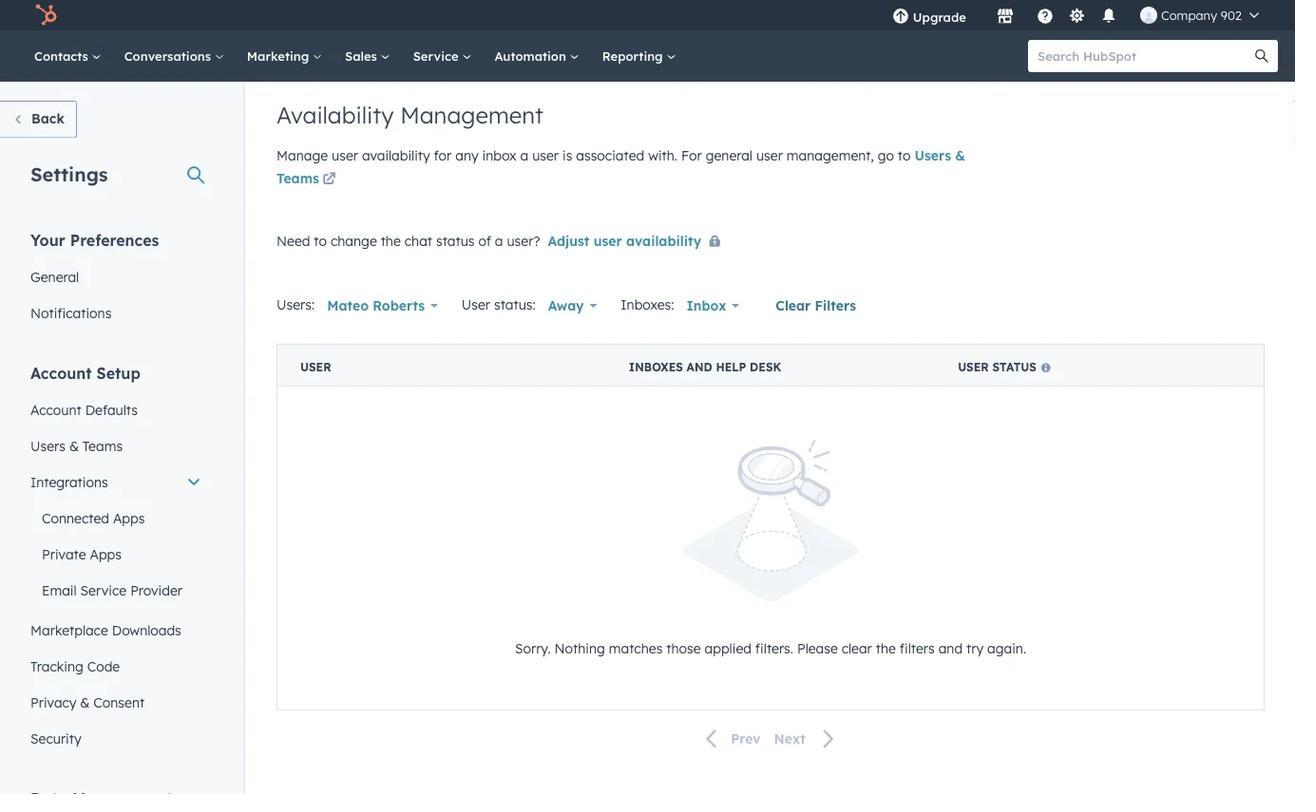 Task type: describe. For each thing, give the bounding box(es) containing it.
account defaults
[[30, 402, 138, 418]]

902
[[1221, 7, 1242, 23]]

those
[[666, 640, 701, 657]]

company
[[1161, 7, 1218, 23]]

status
[[436, 232, 475, 249]]

service link
[[402, 30, 483, 82]]

prev
[[731, 730, 761, 747]]

email service provider link
[[19, 573, 213, 609]]

any
[[455, 147, 479, 164]]

roberts
[[373, 297, 425, 314]]

account defaults link
[[19, 392, 213, 428]]

marketplace downloads
[[30, 622, 181, 639]]

0 vertical spatial service
[[413, 48, 462, 64]]

user for user
[[300, 360, 331, 374]]

desk
[[750, 360, 782, 374]]

security
[[30, 730, 81, 747]]

filters
[[815, 297, 856, 314]]

consent
[[93, 694, 145, 711]]

clear filters button
[[763, 287, 869, 325]]

prev button
[[695, 726, 768, 751]]

matches
[[609, 640, 663, 657]]

need
[[277, 232, 310, 249]]

1 horizontal spatial to
[[898, 147, 911, 164]]

availability for manage
[[362, 147, 430, 164]]

try
[[967, 640, 984, 657]]

with.
[[648, 147, 678, 164]]

user status:
[[462, 296, 536, 313]]

marketplace
[[30, 622, 108, 639]]

management,
[[787, 147, 874, 164]]

inboxes:
[[621, 296, 674, 313]]

service inside account setup element
[[80, 582, 127, 599]]

pagination navigation
[[277, 726, 1265, 751]]

away button
[[536, 287, 610, 325]]

link opens in a new window image
[[323, 169, 336, 192]]

mateo roberts
[[327, 297, 425, 314]]

company 902
[[1161, 7, 1242, 23]]

again.
[[987, 640, 1027, 657]]

email
[[42, 582, 77, 599]]

defaults
[[85, 402, 138, 418]]

filters.
[[755, 640, 794, 657]]

back link
[[0, 101, 77, 138]]

users & teams link for management
[[277, 147, 966, 192]]

integrations
[[30, 474, 108, 490]]

status
[[993, 360, 1037, 374]]

availability management
[[277, 101, 544, 129]]

user left is
[[532, 147, 559, 164]]

setup
[[96, 364, 140, 383]]

upgrade image
[[892, 9, 909, 26]]

preferences
[[70, 230, 159, 249]]

1 vertical spatial a
[[495, 232, 503, 249]]

your preferences
[[30, 230, 159, 249]]

manage
[[277, 147, 328, 164]]

clear
[[776, 297, 811, 314]]

apps for private apps
[[90, 546, 122, 563]]

adjust
[[548, 232, 590, 249]]

sorry.
[[515, 640, 551, 657]]

0 vertical spatial a
[[520, 147, 529, 164]]

help button
[[1029, 0, 1062, 30]]

account for account defaults
[[30, 402, 82, 418]]

private apps link
[[19, 537, 213, 573]]

tracking code
[[30, 658, 120, 675]]

nothing
[[555, 640, 605, 657]]

privacy
[[30, 694, 76, 711]]

user
[[462, 296, 490, 313]]

users & teams link for setup
[[19, 428, 213, 464]]

contacts
[[34, 48, 92, 64]]

inbox button
[[674, 287, 752, 325]]

your
[[30, 230, 65, 249]]

reporting link
[[591, 30, 688, 82]]

general
[[706, 147, 753, 164]]

adjust user availability
[[548, 232, 702, 249]]

users & teams for setup
[[30, 438, 123, 454]]

inbox
[[482, 147, 517, 164]]

mateo roberts button
[[315, 287, 450, 325]]

management
[[400, 101, 544, 129]]

search image
[[1255, 49, 1269, 63]]

settings link
[[1065, 5, 1089, 25]]

next
[[774, 730, 806, 747]]

sorry. nothing matches those applied filters. please clear the filters and try again. alert
[[300, 440, 1241, 657]]

availability
[[277, 101, 394, 129]]

company 902 button
[[1129, 0, 1271, 30]]

account for account setup
[[30, 364, 92, 383]]

downloads
[[112, 622, 181, 639]]

applied
[[705, 640, 752, 657]]

away
[[548, 297, 584, 314]]

apps for connected apps
[[113, 510, 145, 527]]

& for management
[[955, 147, 966, 164]]

teams for availability
[[277, 170, 319, 187]]

is
[[563, 147, 572, 164]]

1 vertical spatial to
[[314, 232, 327, 249]]

chat
[[405, 232, 432, 249]]

settings image
[[1069, 8, 1086, 25]]

marketplaces button
[[985, 0, 1025, 30]]

user inside button
[[594, 232, 622, 249]]

user status
[[958, 360, 1037, 374]]

clear filters
[[776, 297, 856, 314]]

help
[[716, 360, 746, 374]]



Task type: vqa. For each thing, say whether or not it's contained in the screenshot.
the Inboxes:
yes



Task type: locate. For each thing, give the bounding box(es) containing it.
a right of
[[495, 232, 503, 249]]

1 vertical spatial users
[[30, 438, 66, 454]]

0 vertical spatial teams
[[277, 170, 319, 187]]

the right the clear
[[876, 640, 896, 657]]

marketplaces image
[[997, 9, 1014, 26]]

for
[[434, 147, 452, 164]]

inboxes and help desk
[[629, 360, 782, 374]]

need to change the chat status of a user?
[[277, 232, 540, 249]]

1 vertical spatial &
[[69, 438, 79, 454]]

& up integrations at the bottom left
[[69, 438, 79, 454]]

1 horizontal spatial the
[[876, 640, 896, 657]]

help image
[[1037, 9, 1054, 26]]

& right go
[[955, 147, 966, 164]]

marketing
[[247, 48, 313, 64]]

to right go
[[898, 147, 911, 164]]

user left status
[[958, 360, 989, 374]]

1 horizontal spatial user
[[958, 360, 989, 374]]

your preferences element
[[19, 230, 213, 331]]

associated
[[576, 147, 645, 164]]

& right privacy
[[80, 694, 90, 711]]

adjust user availability button
[[548, 230, 728, 254]]

inboxes
[[629, 360, 683, 374]]

availability
[[362, 147, 430, 164], [626, 232, 702, 249]]

hubspot image
[[34, 4, 57, 27]]

users for availability management
[[915, 147, 951, 164]]

menu
[[879, 0, 1273, 30]]

1 horizontal spatial a
[[520, 147, 529, 164]]

to right need
[[314, 232, 327, 249]]

mateo
[[327, 297, 369, 314]]

account setup element
[[19, 363, 213, 757]]

0 horizontal spatial users
[[30, 438, 66, 454]]

private apps
[[42, 546, 122, 563]]

account up account defaults
[[30, 364, 92, 383]]

contacts link
[[23, 30, 113, 82]]

service down private apps link
[[80, 582, 127, 599]]

&
[[955, 147, 966, 164], [69, 438, 79, 454], [80, 694, 90, 711]]

account down account setup
[[30, 402, 82, 418]]

teams down manage
[[277, 170, 319, 187]]

1 vertical spatial users & teams link
[[19, 428, 213, 464]]

user?
[[507, 232, 540, 249]]

provider
[[130, 582, 182, 599]]

0 horizontal spatial user
[[300, 360, 331, 374]]

users inside account setup element
[[30, 438, 66, 454]]

the
[[381, 232, 401, 249], [876, 640, 896, 657]]

privacy & consent
[[30, 694, 145, 711]]

next button
[[768, 726, 847, 751]]

clear
[[842, 640, 872, 657]]

and
[[687, 360, 713, 374]]

0 horizontal spatial &
[[69, 438, 79, 454]]

1 vertical spatial users & teams
[[30, 438, 123, 454]]

users inside users & teams
[[915, 147, 951, 164]]

0 horizontal spatial service
[[80, 582, 127, 599]]

0 horizontal spatial the
[[381, 232, 401, 249]]

and
[[939, 640, 963, 657]]

0 vertical spatial the
[[381, 232, 401, 249]]

user
[[332, 147, 358, 164], [532, 147, 559, 164], [756, 147, 783, 164], [594, 232, 622, 249]]

user
[[300, 360, 331, 374], [958, 360, 989, 374]]

1 horizontal spatial users & teams
[[277, 147, 966, 187]]

please
[[797, 640, 838, 657]]

notifications
[[30, 305, 112, 321]]

tracking code link
[[19, 649, 213, 685]]

0 vertical spatial apps
[[113, 510, 145, 527]]

users & teams inside account setup element
[[30, 438, 123, 454]]

users for account setup
[[30, 438, 66, 454]]

a right inbox
[[520, 147, 529, 164]]

2 user from the left
[[958, 360, 989, 374]]

0 vertical spatial availability
[[362, 147, 430, 164]]

upgrade
[[913, 9, 966, 25]]

notifications button
[[1093, 0, 1125, 30]]

to
[[898, 147, 911, 164], [314, 232, 327, 249]]

apps up email service provider at the bottom of page
[[90, 546, 122, 563]]

integrations button
[[19, 464, 213, 500]]

the left chat
[[381, 232, 401, 249]]

teams down defaults
[[83, 438, 123, 454]]

user right general
[[756, 147, 783, 164]]

0 vertical spatial users & teams
[[277, 147, 966, 187]]

users
[[915, 147, 951, 164], [30, 438, 66, 454]]

2 horizontal spatial &
[[955, 147, 966, 164]]

& for setup
[[69, 438, 79, 454]]

account setup
[[30, 364, 140, 383]]

0 horizontal spatial teams
[[83, 438, 123, 454]]

1 vertical spatial service
[[80, 582, 127, 599]]

privacy & consent link
[[19, 685, 213, 721]]

manage user availability for any inbox a user is associated with. for general user management, go to
[[277, 147, 915, 164]]

0 vertical spatial &
[[955, 147, 966, 164]]

sales link
[[334, 30, 402, 82]]

user for user status
[[958, 360, 989, 374]]

availability down availability management
[[362, 147, 430, 164]]

service up availability management
[[413, 48, 462, 64]]

menu containing company 902
[[879, 0, 1273, 30]]

teams inside account setup element
[[83, 438, 123, 454]]

0 vertical spatial users & teams link
[[277, 147, 966, 192]]

0 horizontal spatial users & teams link
[[19, 428, 213, 464]]

0 horizontal spatial a
[[495, 232, 503, 249]]

availability inside "adjust user availability" button
[[626, 232, 702, 249]]

filters
[[900, 640, 935, 657]]

Search HubSpot search field
[[1028, 40, 1261, 72]]

security link
[[19, 721, 213, 757]]

user right adjust
[[594, 232, 622, 249]]

email service provider
[[42, 582, 182, 599]]

service
[[413, 48, 462, 64], [80, 582, 127, 599]]

& inside 'link'
[[80, 694, 90, 711]]

the inside sorry. nothing matches those applied filters. please clear the filters and try again. 'alert'
[[876, 640, 896, 657]]

0 vertical spatial users
[[915, 147, 951, 164]]

inbox
[[687, 297, 727, 314]]

users & teams link up adjust user availability
[[277, 147, 966, 192]]

notifications image
[[1100, 9, 1118, 26]]

marketplace downloads link
[[19, 613, 213, 649]]

conversations link
[[113, 30, 236, 82]]

1 horizontal spatial availability
[[626, 232, 702, 249]]

teams
[[277, 170, 319, 187], [83, 438, 123, 454]]

marketing link
[[236, 30, 334, 82]]

link opens in a new window image
[[323, 173, 336, 187]]

user up link opens in a new window icon
[[332, 147, 358, 164]]

general link
[[19, 259, 213, 295]]

1 vertical spatial teams
[[83, 438, 123, 454]]

users right go
[[915, 147, 951, 164]]

change
[[331, 232, 377, 249]]

users & teams link down defaults
[[19, 428, 213, 464]]

1 horizontal spatial users
[[915, 147, 951, 164]]

availability up inboxes:
[[626, 232, 702, 249]]

general
[[30, 268, 79, 285]]

1 vertical spatial availability
[[626, 232, 702, 249]]

users up integrations at the bottom left
[[30, 438, 66, 454]]

0 vertical spatial to
[[898, 147, 911, 164]]

users & teams for management
[[277, 147, 966, 187]]

tracking
[[30, 658, 83, 675]]

1 vertical spatial apps
[[90, 546, 122, 563]]

sales
[[345, 48, 381, 64]]

users & teams
[[277, 147, 966, 187], [30, 438, 123, 454]]

0 horizontal spatial availability
[[362, 147, 430, 164]]

1 vertical spatial the
[[876, 640, 896, 657]]

teams for account
[[83, 438, 123, 454]]

2 account from the top
[[30, 402, 82, 418]]

0 horizontal spatial to
[[314, 232, 327, 249]]

settings
[[30, 162, 108, 186]]

account
[[30, 364, 92, 383], [30, 402, 82, 418]]

mateo roberts image
[[1140, 7, 1157, 24]]

1 horizontal spatial &
[[80, 694, 90, 711]]

1 account from the top
[[30, 364, 92, 383]]

automation
[[495, 48, 570, 64]]

back
[[31, 110, 65, 127]]

go
[[878, 147, 894, 164]]

0 horizontal spatial users & teams
[[30, 438, 123, 454]]

for
[[681, 147, 702, 164]]

user down users:
[[300, 360, 331, 374]]

users:
[[277, 296, 315, 313]]

1 horizontal spatial service
[[413, 48, 462, 64]]

availability for adjust
[[626, 232, 702, 249]]

of
[[478, 232, 491, 249]]

1 horizontal spatial teams
[[277, 170, 319, 187]]

1 user from the left
[[300, 360, 331, 374]]

2 vertical spatial &
[[80, 694, 90, 711]]

1 vertical spatial account
[[30, 402, 82, 418]]

status:
[[494, 296, 536, 313]]

automation link
[[483, 30, 591, 82]]

connected
[[42, 510, 109, 527]]

sorry. nothing matches those applied filters. please clear the filters and try again.
[[515, 640, 1027, 657]]

0 vertical spatial account
[[30, 364, 92, 383]]

account inside the account defaults link
[[30, 402, 82, 418]]

hubspot link
[[23, 4, 71, 27]]

apps down integrations button
[[113, 510, 145, 527]]

1 horizontal spatial users & teams link
[[277, 147, 966, 192]]



